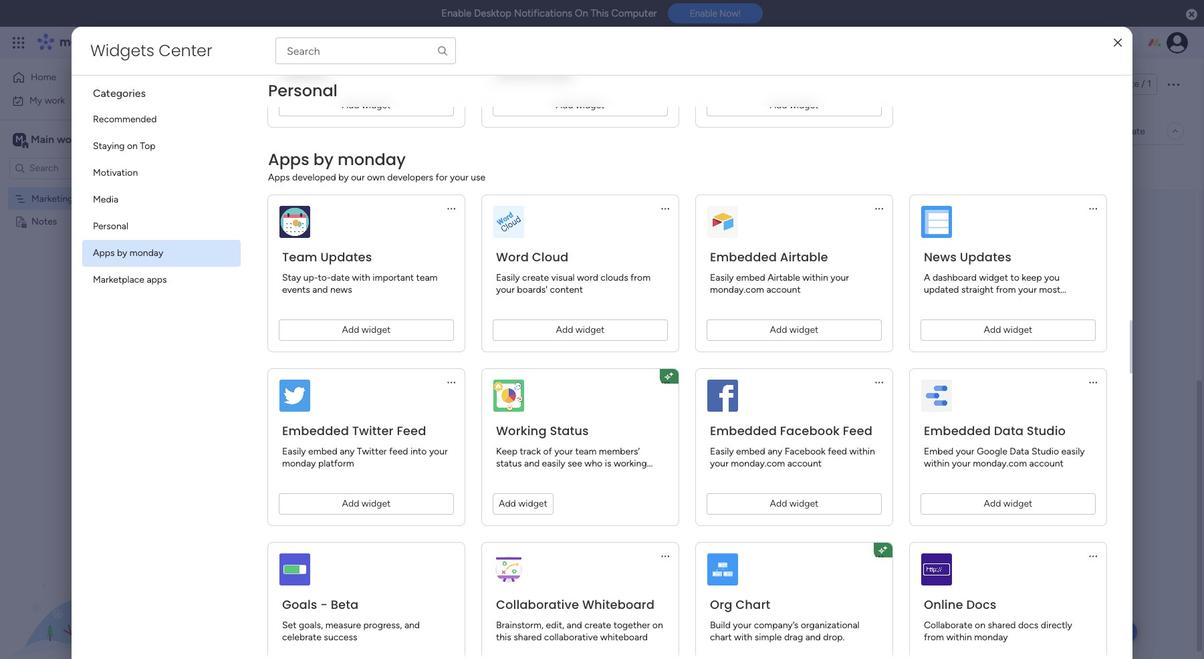 Task type: vqa. For each thing, say whether or not it's contained in the screenshot.


Task type: describe. For each thing, give the bounding box(es) containing it.
add widget button
[[282, 156, 361, 177]]

feed for embedded twitter feed
[[397, 423, 426, 439]]

progress,
[[364, 620, 402, 631]]

and inside 'org chart build your company's organizational chart with simple drag and drop.'
[[806, 632, 821, 643]]

build
[[710, 620, 731, 631]]

own
[[367, 172, 385, 183]]

this
[[496, 632, 512, 643]]

widget inside news updates a dashboard widget to keep you updated straight from your most trusted news sources
[[979, 272, 1009, 284]]

personal option
[[82, 213, 241, 240]]

goals
[[282, 597, 317, 613]]

stands.
[[602, 101, 632, 112]]

within inside embedded airtable easily embed airtable within your monday.com account
[[803, 272, 828, 284]]

by for apps by monday
[[117, 247, 127, 259]]

staying on top
[[93, 140, 156, 152]]

chart inside 'org chart build your company's organizational chart with simple drag and drop.'
[[736, 597, 771, 613]]

my work
[[29, 95, 65, 106]]

word
[[496, 249, 529, 266]]

add view image
[[341, 126, 346, 136]]

feed for embedded facebook feed
[[843, 423, 873, 439]]

invite / 1 button
[[1091, 74, 1158, 95]]

apps for apps by monday apps developed by our own developers for your use
[[268, 148, 309, 171]]

see
[[568, 458, 582, 469]]

keep inside news updates a dashboard widget to keep you updated straight from your most trusted news sources
[[1022, 272, 1042, 284]]

date
[[331, 272, 350, 284]]

account inside the embedded data studio embed your google data studio easily within your monday.com account
[[1030, 458, 1064, 469]]

manage
[[205, 101, 238, 112]]

content
[[550, 284, 583, 296]]

manage any type of project. assign owners, set timelines and keep track of where your project stands.
[[205, 101, 632, 112]]

0 horizontal spatial plan
[[76, 193, 93, 204]]

0 vertical spatial studio
[[1027, 423, 1066, 439]]

your inside news updates a dashboard widget to keep you updated straight from your most trusted news sources
[[1019, 284, 1037, 296]]

personal inside personal option
[[93, 221, 128, 232]]

keep
[[496, 446, 518, 457]]

your inside embedded twitter feed easily embed any twitter feed into your monday platform
[[429, 446, 448, 457]]

directly
[[1041, 620, 1073, 631]]

monday inside apps by monday apps developed by our own developers for your use
[[338, 148, 406, 171]]

track inside the working status keep track of your team members' status and easily see who is working from where
[[520, 446, 541, 457]]

team inside the working status keep track of your team members' status and easily see who is working from where
[[575, 446, 597, 457]]

0 horizontal spatial any
[[240, 101, 255, 112]]

staying on top option
[[82, 133, 241, 160]]

dapulse close image
[[1186, 8, 1198, 21]]

apps by monday option
[[82, 240, 241, 267]]

table
[[246, 125, 268, 136]]

menu image for team updates
[[446, 203, 457, 214]]

docs
[[1019, 620, 1039, 631]]

brainstorm,
[[496, 620, 544, 631]]

news inside team updates stay up-to-date with important team events and news
[[330, 284, 352, 296]]

help image
[[1120, 36, 1134, 49]]

org
[[710, 597, 733, 613]]

lottie animation image
[[0, 524, 171, 659]]

Search field
[[384, 157, 424, 176]]

menu image for embedded airtable
[[874, 203, 885, 214]]

on inside collaborative whiteboard brainstorm, edit, and create together on this shared collaborative whiteboard
[[653, 620, 663, 631]]

chart
[[710, 632, 732, 643]]

enable for enable now!
[[690, 8, 718, 19]]

type
[[257, 101, 277, 112]]

timeline
[[288, 125, 323, 136]]

monday work management
[[60, 35, 208, 50]]

whiteboard
[[600, 632, 648, 643]]

of inside the working status keep track of your team members' status and easily see who is working from where
[[543, 446, 552, 457]]

desktop
[[474, 7, 512, 19]]

add widget button for embedded facebook feed
[[707, 494, 882, 515]]

simple
[[755, 632, 782, 643]]

invite
[[1116, 78, 1140, 90]]

easily inside word cloud easily create visual word clouds from your boards' content
[[496, 272, 520, 284]]

private board image
[[14, 215, 27, 228]]

marketing inside list box
[[31, 193, 73, 204]]

now!
[[720, 8, 741, 19]]

your inside word cloud easily create visual word clouds from your boards' content
[[496, 284, 515, 296]]

1 horizontal spatial plan
[[314, 69, 361, 99]]

see plans
[[234, 37, 274, 48]]

who
[[585, 458, 603, 469]]

apps for apps by monday
[[93, 247, 115, 259]]

your inside the embedded facebook feed easily embed any facebook feed within your monday.com account
[[710, 458, 729, 469]]

working
[[614, 458, 647, 469]]

0 vertical spatial airtable
[[780, 249, 828, 266]]

status
[[550, 423, 589, 439]]

whiteboard
[[582, 597, 655, 613]]

add widget button for word cloud
[[493, 320, 668, 341]]

lottie animation element
[[0, 524, 171, 659]]

enable for enable desktop notifications on this computer
[[441, 7, 472, 19]]

menu image for embedded twitter feed
[[446, 377, 457, 388]]

add inside add widget popup button
[[306, 161, 324, 172]]

set
[[282, 620, 297, 631]]

1 vertical spatial airtable
[[768, 272, 800, 284]]

boards'
[[517, 284, 548, 296]]

search image
[[437, 45, 449, 57]]

account inside embedded airtable easily embed airtable within your monday.com account
[[767, 284, 801, 296]]

easily inside the working status keep track of your team members' status and easily see who is working from where
[[542, 458, 566, 469]]

and inside the working status keep track of your team members' status and easily see who is working from where
[[524, 458, 540, 469]]

trusted
[[924, 296, 955, 308]]

shared inside collaborative whiteboard brainstorm, edit, and create together on this shared collaborative whiteboard
[[514, 632, 542, 643]]

monday.com inside the embedded data studio embed your google data studio easily within your monday.com account
[[973, 458, 1027, 469]]

monday inside apps by monday 'option'
[[130, 247, 163, 259]]

categories list box
[[82, 76, 251, 294]]

project
[[569, 101, 600, 112]]

media
[[93, 194, 118, 205]]

main workspace
[[31, 133, 110, 145]]

recommended option
[[82, 106, 241, 133]]

this
[[591, 7, 609, 19]]

home
[[31, 72, 56, 83]]

m
[[15, 133, 23, 145]]

working status keep track of your team members' status and easily see who is working from where
[[496, 423, 647, 482]]

menu image for online docs
[[1088, 551, 1099, 562]]

easily inside the embedded data studio embed your google data studio easily within your monday.com account
[[1062, 446, 1085, 457]]

word
[[577, 272, 599, 284]]

timelines
[[405, 101, 443, 112]]

feed for twitter
[[389, 446, 408, 457]]

our
[[351, 172, 365, 183]]

celebrate
[[282, 632, 322, 643]]

and right the timelines
[[445, 101, 461, 112]]

your inside the working status keep track of your team members' status and easily see who is working from where
[[555, 446, 573, 457]]

main table
[[223, 125, 268, 136]]

edit,
[[546, 620, 565, 631]]

motivation
[[93, 167, 138, 179]]

a
[[924, 272, 931, 284]]

news inside news updates a dashboard widget to keep you updated straight from your most trusted news sources
[[957, 296, 979, 308]]

home button
[[8, 67, 144, 88]]

create inside word cloud easily create visual word clouds from your boards' content
[[522, 272, 549, 284]]

see for see plans
[[234, 37, 250, 48]]

-
[[321, 597, 328, 613]]

categories heading
[[82, 76, 241, 106]]

any for embedded twitter feed
[[340, 446, 355, 457]]

top
[[140, 140, 156, 152]]

create inside collaborative whiteboard brainstorm, edit, and create together on this shared collaborative whiteboard
[[585, 620, 611, 631]]

1 vertical spatial apps
[[268, 172, 290, 183]]

easily inside embedded twitter feed easily embed any twitter feed into your monday platform
[[282, 446, 306, 457]]

account inside the embedded facebook feed easily embed any facebook feed within your monday.com account
[[788, 458, 822, 469]]

0 horizontal spatial of
[[279, 101, 288, 112]]

stay
[[282, 272, 301, 284]]

0 vertical spatial where
[[520, 101, 546, 112]]

within inside the online docs collaborate on shared docs directly from within monday
[[947, 632, 972, 643]]

embed
[[924, 446, 954, 457]]

menu image for news updates
[[1088, 203, 1099, 214]]

invite / 1
[[1116, 78, 1152, 90]]

work for my
[[45, 95, 65, 106]]

from inside word cloud easily create visual word clouds from your boards' content
[[631, 272, 651, 284]]

with inside team updates stay up-to-date with important team events and news
[[352, 272, 370, 284]]

select product image
[[12, 36, 25, 49]]

see plans button
[[216, 33, 280, 53]]

with inside 'org chart build your company's organizational chart with simple drag and drop.'
[[734, 632, 753, 643]]

word cloud easily create visual word clouds from your boards' content
[[496, 249, 651, 296]]

embed for embedded twitter feed
[[308, 446, 338, 457]]

easily inside embedded airtable easily embed airtable within your monday.com account
[[710, 272, 734, 284]]

workspace
[[57, 133, 110, 145]]

add widget button for news updates
[[921, 320, 1096, 341]]

center
[[159, 39, 212, 62]]

1 vertical spatial facebook
[[785, 446, 826, 457]]

company's
[[754, 620, 799, 631]]

from inside news updates a dashboard widget to keep you updated straight from your most trusted news sources
[[996, 284, 1016, 296]]

activity button
[[1023, 74, 1086, 95]]

add widget button for embedded data studio
[[921, 494, 1096, 515]]

monday inside embedded twitter feed easily embed any twitter feed into your monday platform
[[282, 458, 316, 469]]

show board description image
[[371, 78, 387, 91]]

you
[[1045, 272, 1060, 284]]

team inside team updates stay up-to-date with important team events and news
[[416, 272, 438, 284]]

person button
[[431, 156, 489, 177]]

team updates stay up-to-date with important team events and news
[[282, 249, 438, 296]]

your inside apps by monday apps developed by our own developers for your use
[[450, 172, 469, 183]]

my work button
[[8, 90, 144, 111]]

from inside the working status keep track of your team members' status and easily see who is working from where
[[496, 470, 516, 482]]

developed
[[292, 172, 336, 183]]

workspace image
[[13, 132, 26, 147]]



Task type: locate. For each thing, give the bounding box(es) containing it.
apps by monday apps developed by our own developers for your use
[[268, 148, 486, 183]]

keep right to on the top right
[[1022, 272, 1042, 284]]

1 horizontal spatial marketing plan
[[203, 69, 361, 99]]

and right status
[[524, 458, 540, 469]]

feed inside the embedded facebook feed easily embed any facebook feed within your monday.com account
[[843, 423, 873, 439]]

Search in workspace field
[[28, 161, 112, 176]]

apps by monday
[[93, 247, 163, 259]]

1 vertical spatial where
[[519, 470, 545, 482]]

members'
[[599, 446, 640, 457]]

main table button
[[203, 120, 278, 142]]

events
[[282, 284, 310, 296]]

embedded inside the embedded data studio embed your google data studio easily within your monday.com account
[[924, 423, 991, 439]]

within inside the embedded data studio embed your google data studio easily within your monday.com account
[[924, 458, 950, 469]]

0 horizontal spatial main
[[31, 133, 54, 145]]

news down straight
[[957, 296, 979, 308]]

where inside the working status keep track of your team members' status and easily see who is working from where
[[519, 470, 545, 482]]

workspace selection element
[[13, 131, 112, 149]]

2 vertical spatial by
[[117, 247, 127, 259]]

personal down media
[[93, 221, 128, 232]]

widget inside popup button
[[326, 161, 355, 172]]

0 vertical spatial with
[[352, 272, 370, 284]]

2 horizontal spatial of
[[543, 446, 552, 457]]

1
[[1148, 78, 1152, 90]]

updates inside team updates stay up-to-date with important team events and news
[[321, 249, 372, 266]]

0 horizontal spatial enable
[[441, 7, 472, 19]]

keep right the timelines
[[463, 101, 483, 112]]

0 horizontal spatial easily
[[542, 458, 566, 469]]

where down status
[[519, 470, 545, 482]]

collapse board header image
[[1170, 126, 1181, 136]]

0 horizontal spatial team
[[416, 272, 438, 284]]

1 vertical spatial chart
[[736, 597, 771, 613]]

option
[[0, 187, 171, 189]]

work up categories
[[108, 35, 132, 50]]

1 horizontal spatial on
[[653, 620, 663, 631]]

recommended
[[93, 114, 157, 125]]

on inside the online docs collaborate on shared docs directly from within monday
[[975, 620, 986, 631]]

embedded inside the embedded facebook feed easily embed any facebook feed within your monday.com account
[[710, 423, 777, 439]]

1 horizontal spatial easily
[[1062, 446, 1085, 457]]

facebook
[[780, 423, 840, 439], [785, 446, 826, 457]]

motivation option
[[82, 160, 241, 187]]

monday.com inside the embedded facebook feed easily embed any facebook feed within your monday.com account
[[731, 458, 785, 469]]

1 feed from the left
[[389, 446, 408, 457]]

marketing plan up notes
[[31, 193, 93, 204]]

chart main content
[[177, 0, 1205, 659]]

0 vertical spatial keep
[[463, 101, 483, 112]]

collaborative
[[496, 597, 579, 613]]

see left plans
[[234, 37, 250, 48]]

main
[[223, 125, 243, 136], [31, 133, 54, 145]]

feed for facebook
[[828, 446, 847, 457]]

embedded for embedded twitter feed
[[282, 423, 349, 439]]

main left table
[[223, 125, 243, 136]]

updates for team updates
[[321, 249, 372, 266]]

and inside team updates stay up-to-date with important team events and news
[[313, 284, 328, 296]]

within inside the embedded facebook feed easily embed any facebook feed within your monday.com account
[[850, 446, 875, 457]]

plans
[[252, 37, 274, 48]]

plan up assign
[[314, 69, 361, 99]]

0 horizontal spatial marketing plan
[[31, 193, 93, 204]]

monday down 'docs'
[[975, 632, 1008, 643]]

1 horizontal spatial create
[[585, 620, 611, 631]]

and down to-
[[313, 284, 328, 296]]

any inside the embedded facebook feed easily embed any facebook feed within your monday.com account
[[768, 446, 783, 457]]

twitter
[[352, 423, 394, 439], [357, 446, 387, 457]]

1 horizontal spatial chart
[[736, 597, 771, 613]]

0 horizontal spatial work
[[45, 95, 65, 106]]

0 vertical spatial data
[[994, 423, 1024, 439]]

success
[[324, 632, 357, 643]]

0 horizontal spatial by
[[117, 247, 127, 259]]

1 vertical spatial shared
[[514, 632, 542, 643]]

and inside collaborative whiteboard brainstorm, edit, and create together on this shared collaborative whiteboard
[[567, 620, 582, 631]]

notes
[[31, 216, 57, 227]]

by inside 'option'
[[117, 247, 127, 259]]

any for embedded facebook feed
[[768, 446, 783, 457]]

marketing plan inside list box
[[31, 193, 93, 204]]

updates inside news updates a dashboard widget to keep you updated straight from your most trusted news sources
[[960, 249, 1012, 266]]

monday
[[60, 35, 105, 50], [338, 148, 406, 171], [130, 247, 163, 259], [282, 458, 316, 469], [975, 632, 1008, 643]]

2 feed from the left
[[828, 446, 847, 457]]

menu image
[[1088, 203, 1099, 214], [660, 377, 671, 388], [874, 377, 885, 388], [1088, 377, 1099, 388]]

any inside embedded twitter feed easily embed any twitter feed into your monday platform
[[340, 446, 355, 457]]

data up google
[[994, 423, 1024, 439]]

1 horizontal spatial team
[[575, 446, 597, 457]]

0 vertical spatial apps
[[268, 148, 309, 171]]

embedded twitter feed easily embed any twitter feed into your monday platform
[[282, 423, 448, 469]]

v2 funnel image
[[268, 223, 277, 233]]

work right my
[[45, 95, 65, 106]]

1 vertical spatial team
[[575, 446, 597, 457]]

on right together on the right of page
[[653, 620, 663, 631]]

embedded inside embedded twitter feed easily embed any twitter feed into your monday platform
[[282, 423, 349, 439]]

main for main workspace
[[31, 133, 54, 145]]

for
[[436, 172, 448, 183]]

embed inside the embedded facebook feed easily embed any facebook feed within your monday.com account
[[736, 446, 766, 457]]

0 horizontal spatial personal
[[93, 221, 128, 232]]

marketplace apps option
[[82, 267, 241, 294]]

list box
[[0, 185, 171, 413]]

see more
[[610, 100, 650, 112]]

add widget button for working status
[[493, 494, 554, 515]]

0 vertical spatial see
[[234, 37, 250, 48]]

0 vertical spatial chart
[[220, 220, 254, 237]]

widgets
[[90, 39, 154, 62]]

help
[[1102, 626, 1126, 639]]

cloud
[[532, 249, 569, 266]]

1 horizontal spatial track
[[520, 446, 541, 457]]

0 horizontal spatial on
[[127, 140, 138, 152]]

account
[[767, 284, 801, 296], [788, 458, 822, 469], [1030, 458, 1064, 469]]

into
[[411, 446, 427, 457]]

0 horizontal spatial with
[[352, 272, 370, 284]]

where left project
[[520, 101, 546, 112]]

0 horizontal spatial create
[[522, 272, 549, 284]]

0 vertical spatial marketing
[[203, 69, 309, 99]]

more
[[628, 100, 650, 112]]

your inside embedded airtable easily embed airtable within your monday.com account
[[831, 272, 849, 284]]

0 horizontal spatial see
[[234, 37, 250, 48]]

personal up timeline
[[268, 80, 338, 102]]

plan down search in workspace field
[[76, 193, 93, 204]]

online docs collaborate on shared docs directly from within monday
[[924, 597, 1073, 643]]

online
[[924, 597, 964, 613]]

on down 'docs'
[[975, 620, 986, 631]]

easily inside the embedded facebook feed easily embed any facebook feed within your monday.com account
[[710, 446, 734, 457]]

1 horizontal spatial feed
[[843, 423, 873, 439]]

add widget button for team updates
[[279, 320, 454, 341]]

news down date
[[330, 284, 352, 296]]

enable left now!
[[690, 8, 718, 19]]

add to favorites image
[[394, 77, 407, 91]]

kendall parks image
[[1167, 32, 1188, 54]]

create up whiteboard
[[585, 620, 611, 631]]

1 horizontal spatial by
[[314, 148, 334, 171]]

assign
[[325, 101, 353, 112]]

on
[[575, 7, 588, 19]]

enable left the 'desktop' on the left top of the page
[[441, 7, 472, 19]]

embed for embedded facebook feed
[[736, 446, 766, 457]]

together
[[614, 620, 650, 631]]

1 vertical spatial by
[[339, 172, 349, 183]]

2 feed from the left
[[843, 423, 873, 439]]

apps
[[268, 148, 309, 171], [268, 172, 290, 183], [93, 247, 115, 259]]

embedded for embedded facebook feed
[[710, 423, 777, 439]]

see for see more
[[610, 100, 626, 112]]

marketing plan
[[203, 69, 361, 99], [31, 193, 93, 204]]

person
[[452, 161, 481, 172]]

0 horizontal spatial chart
[[220, 220, 254, 237]]

on left top
[[127, 140, 138, 152]]

1 vertical spatial see
[[610, 100, 626, 112]]

0 vertical spatial plan
[[314, 69, 361, 99]]

list box containing marketing plan
[[0, 185, 171, 413]]

chart left v2 funnel icon on the left of the page
[[220, 220, 254, 237]]

1 horizontal spatial marketing
[[203, 69, 309, 99]]

set
[[390, 101, 403, 112]]

organizational
[[801, 620, 860, 631]]

where
[[520, 101, 546, 112], [519, 470, 545, 482]]

collaborate
[[924, 620, 973, 631]]

work
[[108, 35, 132, 50], [45, 95, 65, 106]]

updates up date
[[321, 249, 372, 266]]

and right drag on the right bottom of page
[[806, 632, 821, 643]]

0 vertical spatial by
[[314, 148, 334, 171]]

team up who
[[575, 446, 597, 457]]

1 image
[[1009, 27, 1021, 42]]

goals - beta set goals, measure progress, and celebrate success
[[282, 597, 420, 643]]

1 horizontal spatial see
[[610, 100, 626, 112]]

dapulse x slim image
[[1114, 38, 1122, 48]]

1 vertical spatial studio
[[1032, 446, 1059, 457]]

v2 search image
[[374, 159, 384, 174]]

main for main table
[[223, 125, 243, 136]]

by up developed
[[314, 148, 334, 171]]

1 vertical spatial create
[[585, 620, 611, 631]]

feed inside the embedded facebook feed easily embed any facebook feed within your monday.com account
[[828, 446, 847, 457]]

and up the collaborative
[[567, 620, 582, 631]]

project.
[[290, 101, 322, 112]]

any
[[240, 101, 255, 112], [340, 446, 355, 457], [768, 446, 783, 457]]

updates up straight
[[960, 249, 1012, 266]]

embed inside embedded twitter feed easily embed any twitter feed into your monday platform
[[308, 446, 338, 457]]

monday up home button
[[60, 35, 105, 50]]

embedded facebook feed easily embed any facebook feed within your monday.com account
[[710, 423, 875, 469]]

add widget button for embedded airtable
[[707, 320, 882, 341]]

menu image for embedded data studio
[[1088, 377, 1099, 388]]

None search field
[[276, 37, 456, 64]]

0 horizontal spatial updates
[[321, 249, 372, 266]]

see inside button
[[234, 37, 250, 48]]

with
[[352, 272, 370, 284], [734, 632, 753, 643]]

1 vertical spatial data
[[1010, 446, 1030, 457]]

monday up apps
[[130, 247, 163, 259]]

embedded data studio embed your google data studio easily within your monday.com account
[[924, 423, 1085, 469]]

monday.com inside embedded airtable easily embed airtable within your monday.com account
[[710, 284, 764, 296]]

shared inside the online docs collaborate on shared docs directly from within monday
[[988, 620, 1016, 631]]

marketing up type
[[203, 69, 309, 99]]

with right chart
[[734, 632, 753, 643]]

Search for a column type search field
[[276, 37, 456, 64]]

your inside 'org chart build your company's organizational chart with simple drag and drop.'
[[733, 620, 752, 631]]

easily
[[496, 272, 520, 284], [710, 272, 734, 284], [282, 446, 306, 457], [710, 446, 734, 457]]

monday left platform
[[282, 458, 316, 469]]

0 horizontal spatial marketing
[[31, 193, 73, 204]]

create up 'boards''
[[522, 272, 549, 284]]

menu image for collaborative whiteboard
[[660, 551, 671, 562]]

1 vertical spatial work
[[45, 95, 65, 106]]

apps
[[147, 274, 167, 286]]

1 vertical spatial twitter
[[357, 446, 387, 457]]

with right date
[[352, 272, 370, 284]]

monday.com
[[710, 284, 764, 296], [731, 458, 785, 469], [973, 458, 1027, 469]]

menu image
[[446, 203, 457, 214], [660, 203, 671, 214], [874, 203, 885, 214], [446, 377, 457, 388], [660, 551, 671, 562], [874, 551, 885, 562], [1088, 551, 1099, 562]]

1 vertical spatial track
[[520, 446, 541, 457]]

1 horizontal spatial any
[[340, 446, 355, 457]]

embedded for embedded airtable
[[710, 249, 777, 266]]

is
[[605, 458, 612, 469]]

activity
[[1028, 78, 1061, 90]]

my
[[29, 95, 42, 106]]

add widget inside popup button
[[306, 161, 355, 172]]

chart up company's on the right
[[736, 597, 771, 613]]

1 horizontal spatial main
[[223, 125, 243, 136]]

feed
[[397, 423, 426, 439], [843, 423, 873, 439]]

0 horizontal spatial feed
[[397, 423, 426, 439]]

enable now!
[[690, 8, 741, 19]]

platform
[[318, 458, 354, 469]]

2 updates from the left
[[960, 249, 1012, 266]]

work inside button
[[45, 95, 65, 106]]

main inside button
[[223, 125, 243, 136]]

by left our
[[339, 172, 349, 183]]

org chart build your company's organizational chart with simple drag and drop.
[[710, 597, 860, 643]]

feed inside embedded twitter feed easily embed any twitter feed into your monday platform
[[397, 423, 426, 439]]

dashboard
[[933, 272, 977, 284]]

1 vertical spatial personal
[[93, 221, 128, 232]]

updated
[[924, 284, 959, 296]]

1 horizontal spatial keep
[[1022, 272, 1042, 284]]

by for apps by monday apps developed by our own developers for your use
[[314, 148, 334, 171]]

updates
[[321, 249, 372, 266], [960, 249, 1012, 266]]

twitter left into
[[357, 446, 387, 457]]

see left more
[[610, 100, 626, 112]]

0 vertical spatial track
[[485, 101, 507, 112]]

by up marketplace at top left
[[117, 247, 127, 259]]

1 horizontal spatial updates
[[960, 249, 1012, 266]]

team right important
[[416, 272, 438, 284]]

apps inside 'option'
[[93, 247, 115, 259]]

2 horizontal spatial by
[[339, 172, 349, 183]]

and right progress,
[[405, 620, 420, 631]]

0 vertical spatial news
[[330, 284, 352, 296]]

1 horizontal spatial with
[[734, 632, 753, 643]]

measure
[[325, 620, 361, 631]]

1 horizontal spatial shared
[[988, 620, 1016, 631]]

from inside the online docs collaborate on shared docs directly from within monday
[[924, 632, 944, 643]]

0 horizontal spatial news
[[330, 284, 352, 296]]

2 horizontal spatial any
[[768, 446, 783, 457]]

menu image for word cloud
[[660, 203, 671, 214]]

0 vertical spatial team
[[416, 272, 438, 284]]

1 vertical spatial keep
[[1022, 272, 1042, 284]]

1 vertical spatial marketing
[[31, 193, 73, 204]]

1 vertical spatial easily
[[542, 458, 566, 469]]

from down status
[[496, 470, 516, 482]]

media option
[[82, 187, 241, 213]]

work for monday
[[108, 35, 132, 50]]

0 vertical spatial twitter
[[352, 423, 394, 439]]

management
[[135, 35, 208, 50]]

0 vertical spatial easily
[[1062, 446, 1085, 457]]

apps up developed
[[268, 148, 309, 171]]

from right the clouds
[[631, 272, 651, 284]]

working
[[496, 423, 547, 439]]

personal
[[268, 80, 338, 102], [93, 221, 128, 232]]

1 horizontal spatial enable
[[690, 8, 718, 19]]

Marketing plan field
[[200, 69, 365, 99]]

0 horizontal spatial track
[[485, 101, 507, 112]]

1 feed from the left
[[397, 423, 426, 439]]

updates for news updates
[[960, 249, 1012, 266]]

chart inside main content
[[220, 220, 254, 237]]

main inside workspace selection element
[[31, 133, 54, 145]]

1 horizontal spatial work
[[108, 35, 132, 50]]

and inside goals - beta set goals, measure progress, and celebrate success
[[405, 620, 420, 631]]

0 horizontal spatial shared
[[514, 632, 542, 643]]

1 updates from the left
[[321, 249, 372, 266]]

embedded
[[710, 249, 777, 266], [282, 423, 349, 439], [710, 423, 777, 439], [924, 423, 991, 439]]

0 vertical spatial marketing plan
[[203, 69, 361, 99]]

apps up marketplace at top left
[[93, 247, 115, 259]]

from
[[631, 272, 651, 284], [996, 284, 1016, 296], [496, 470, 516, 482], [924, 632, 944, 643]]

add widget button for embedded twitter feed
[[279, 494, 454, 515]]

most
[[1040, 284, 1061, 296]]

0 horizontal spatial feed
[[389, 446, 408, 457]]

1 horizontal spatial news
[[957, 296, 979, 308]]

use
[[471, 172, 486, 183]]

from down collaborate
[[924, 632, 944, 643]]

from up sources
[[996, 284, 1016, 296]]

on inside option
[[127, 140, 138, 152]]

embedded for embedded data studio
[[924, 423, 991, 439]]

feed inside embedded twitter feed easily embed any twitter feed into your monday platform
[[389, 446, 408, 457]]

marketing up notes
[[31, 193, 73, 204]]

help button
[[1091, 621, 1138, 643]]

monday inside the online docs collaborate on shared docs directly from within monday
[[975, 632, 1008, 643]]

shared left docs
[[988, 620, 1016, 631]]

1 vertical spatial with
[[734, 632, 753, 643]]

1 horizontal spatial of
[[509, 101, 518, 112]]

1 vertical spatial plan
[[76, 193, 93, 204]]

drop.
[[823, 632, 845, 643]]

menu image for embedded facebook feed
[[874, 377, 885, 388]]

marketing plan up type
[[203, 69, 361, 99]]

beta
[[331, 597, 359, 613]]

computer
[[611, 7, 657, 19]]

main right workspace image
[[31, 133, 54, 145]]

embedded inside embedded airtable easily embed airtable within your monday.com account
[[710, 249, 777, 266]]

0 horizontal spatial keep
[[463, 101, 483, 112]]

1 vertical spatial news
[[957, 296, 979, 308]]

0 vertical spatial facebook
[[780, 423, 840, 439]]

0 vertical spatial work
[[108, 35, 132, 50]]

/
[[1142, 78, 1145, 90]]

news
[[924, 249, 957, 266]]

1 vertical spatial marketing plan
[[31, 193, 93, 204]]

apps left developed
[[268, 172, 290, 183]]

2 horizontal spatial on
[[975, 620, 986, 631]]

shared down the brainstorm,
[[514, 632, 542, 643]]

0 vertical spatial create
[[522, 272, 549, 284]]

2 vertical spatial apps
[[93, 247, 115, 259]]

1 horizontal spatial personal
[[268, 80, 338, 102]]

data right google
[[1010, 446, 1030, 457]]

docs
[[967, 597, 997, 613]]

0 vertical spatial shared
[[988, 620, 1016, 631]]

0 vertical spatial personal
[[268, 80, 338, 102]]

marketplace apps
[[93, 274, 167, 286]]

staying
[[93, 140, 125, 152]]

twitter up platform
[[352, 423, 394, 439]]

1 horizontal spatial feed
[[828, 446, 847, 457]]

embed inside embedded airtable easily embed airtable within your monday.com account
[[736, 272, 766, 284]]

enable inside button
[[690, 8, 718, 19]]

monday up the own
[[338, 148, 406, 171]]

enable now! button
[[668, 4, 763, 24]]



